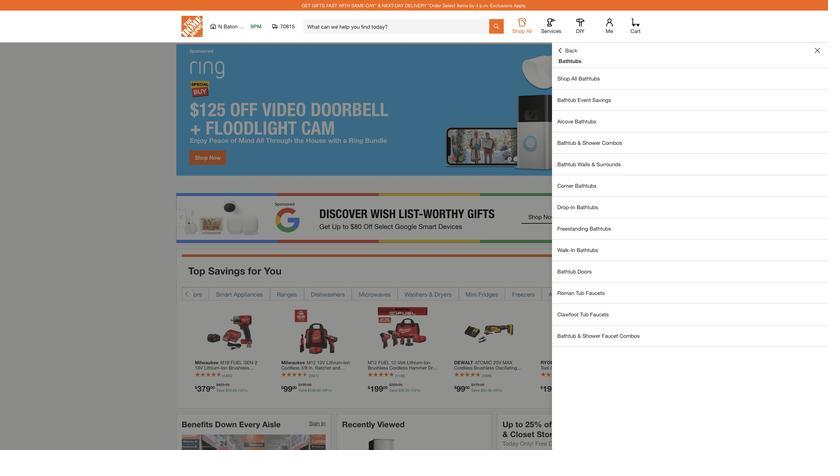 Task type: locate. For each thing, give the bounding box(es) containing it.
4 ) from the left
[[491, 374, 492, 379]]

bathtub for bathtub doors
[[557, 269, 576, 275]]

0 vertical spatial faucets
[[586, 290, 605, 297]]

back button
[[557, 47, 577, 54]]

bathtub left event
[[557, 97, 576, 103]]

1 vertical spatial all
[[571, 75, 577, 82]]

0 horizontal spatial 50
[[228, 389, 232, 393]]

bathtubs down back
[[559, 58, 582, 64]]

%) right 30
[[416, 389, 421, 393]]

bathtub down alcove
[[557, 140, 576, 146]]

milwaukee link
[[195, 360, 265, 387]]

tub
[[576, 290, 585, 297], [580, 312, 589, 318]]

%) inside $ 199 00 $ 229 . 00 save $ 30 . 00 ( 13 %)
[[416, 389, 421, 393]]

1 vertical spatial combos
[[620, 333, 640, 340]]

m12 inside m12 12v lithium-ion cordless 3/8 in. ratchet and screwdriver combo kit (2-tool) with battery, charger, tool bag
[[307, 360, 316, 366]]

brushless
[[368, 366, 388, 371], [474, 366, 494, 371]]

& left dryers
[[429, 291, 433, 298]]

1 horizontal spatial 199
[[370, 385, 383, 394]]

power
[[605, 291, 623, 298]]

1 horizontal spatial tool
[[466, 371, 474, 377]]

tools
[[625, 291, 640, 298]]

faucets inside clawfoot tub faucets link
[[590, 312, 609, 318]]

shop down apply.
[[512, 28, 525, 34]]

get
[[302, 2, 311, 8]]

%) inside $ 379 00 $ 429 . 00 save $ 50 . 00 ( 12 %)
[[243, 389, 248, 393]]

savings up the smart
[[208, 265, 245, 277]]

lithium- inside m12 12v lithium-ion cordless 3/8 in. ratchet and screwdriver combo kit (2-tool) with battery, charger, tool bag
[[326, 360, 343, 366]]

benefits
[[182, 420, 213, 430]]

0 horizontal spatial ion
[[343, 360, 350, 366]]

& inside up to 25% off select garage & closet storage solutions today only! free delivery
[[503, 430, 508, 440]]

lithium- right volt
[[407, 360, 424, 366]]

0 horizontal spatial m12
[[307, 360, 316, 366]]

tool inside one+ 18v cordless 6- tool combo kit with 1.5 ah battery, 4.0 ah battery, and charger
[[541, 366, 549, 371]]

0 horizontal spatial lithium-
[[326, 360, 343, 366]]

select
[[443, 2, 456, 8], [557, 420, 580, 430]]

shop down back button
[[557, 75, 570, 82]]

1 m12 from the left
[[307, 360, 316, 366]]

199 inside $ 199 00 $ 229 . 00 save $ 30 . 00 ( 13 %)
[[370, 385, 383, 394]]

get gifts fast with same-day* & next-day delivery *order select items by 4 p.m. exclusions apply.
[[302, 2, 527, 8]]

select right off
[[557, 420, 580, 430]]

m12 left '12v'
[[307, 360, 316, 366]]

kit right 4.0 at bottom right
[[567, 366, 573, 371]]

2 brushless from the left
[[474, 366, 494, 371]]

25%
[[525, 420, 542, 430]]

1 vertical spatial savings
[[208, 265, 245, 277]]

m12 12v lithium-ion cordless 3/8 in. ratchet and screwdriver combo kit (2-tool) with battery, charger, tool bag image
[[291, 308, 341, 357]]

tool left 4.0 at bottom right
[[541, 366, 549, 371]]

cordless inside one+ 18v cordless 6- tool combo kit with 1.5 ah battery, 4.0 ah battery, and charger
[[580, 360, 598, 366]]

3 bathtub from the top
[[557, 161, 576, 168]]

menu
[[552, 68, 828, 348]]

and
[[333, 366, 340, 371], [368, 371, 376, 377], [590, 371, 597, 377], [388, 376, 395, 382], [471, 376, 478, 382]]

combo
[[551, 366, 566, 371], [307, 371, 323, 377], [406, 371, 421, 377]]

%) for $ 379 00 $ 429 . 00 save $ 50 . 00 ( 12 %)
[[243, 389, 248, 393]]

in right sign
[[321, 421, 326, 427]]

0 vertical spatial 20v
[[494, 360, 501, 366]]

charger up 80 at the right bottom
[[480, 376, 496, 382]]

& down the up
[[503, 430, 508, 440]]

m12 for brushless
[[368, 360, 377, 366]]

combo inside m12 12v lithium-ion cordless 3/8 in. ratchet and screwdriver combo kit (2-tool) with battery, charger, tool bag
[[307, 371, 323, 377]]

2 vertical spatial in
[[321, 421, 326, 427]]

1 charger from the left
[[480, 376, 496, 382]]

power tools
[[605, 291, 640, 298]]

2 horizontal spatial tool
[[541, 366, 549, 371]]

199
[[301, 384, 307, 388], [370, 385, 383, 394], [543, 385, 556, 394]]

)
[[231, 374, 232, 379], [318, 374, 319, 379], [404, 374, 405, 379], [491, 374, 492, 379]]

bathtub down clawfoot
[[557, 333, 576, 340]]

2 save from the left
[[298, 389, 307, 393]]

1 horizontal spatial bag
[[397, 376, 405, 382]]

milwaukee up screwdriver
[[281, 360, 305, 366]]

save inside $ 199 00 $ 229 . 00 save $ 30 . 00 ( 13 %)
[[389, 389, 398, 393]]

services
[[541, 28, 561, 34]]

0 horizontal spatial bag
[[337, 376, 345, 382]]

tub right roman
[[576, 290, 585, 297]]

0 horizontal spatial shop
[[512, 28, 525, 34]]

bathtubs right corner at the top
[[575, 183, 597, 189]]

1 save from the left
[[216, 389, 225, 393]]

1 vertical spatial faucets
[[590, 312, 609, 318]]

0 vertical spatial tub
[[576, 290, 585, 297]]

all inside menu
[[571, 75, 577, 82]]

1465
[[223, 374, 231, 379]]

2 horizontal spatial with
[[574, 366, 583, 371]]

save down 429 at the left of the page
[[216, 389, 225, 393]]

atomic 20-volt max lithium-ion cordless combo kit (2-tool) with (2) 2.0ah batteries, charger and bag image
[[637, 308, 687, 357]]

save
[[216, 389, 225, 393], [298, 389, 307, 393], [389, 389, 398, 393], [471, 389, 480, 393]]

ion up w/2 in the right bottom of the page
[[424, 360, 430, 366]]

apply.
[[514, 2, 527, 8]]

tub for roman
[[576, 290, 585, 297]]

0 horizontal spatial 99
[[284, 385, 292, 394]]

bathtubs up event
[[579, 75, 600, 82]]

100
[[310, 389, 316, 393]]

save down 179
[[471, 389, 480, 393]]

1 ) from the left
[[231, 374, 232, 379]]

4.0
[[558, 371, 564, 377]]

0 horizontal spatial combo
[[307, 371, 323, 377]]

and inside atomic 20v max cordless brushless oscillating multi tool with (1) 20v 2.0ah battery and charger
[[471, 376, 478, 382]]

faucets up bathtub & shower faucet combos
[[590, 312, 609, 318]]

all up 'bathtub event savings' at the right
[[571, 75, 577, 82]]

3 ) from the left
[[404, 374, 405, 379]]

2 bathtub from the top
[[557, 140, 576, 146]]

save inside the "$ 99 00 $ 179 . 00 save $ 80 . 00 ( 45 %)"
[[471, 389, 480, 393]]

1 horizontal spatial savings
[[593, 97, 611, 103]]

00 right 429 at the left of the page
[[226, 384, 230, 388]]

appliance
[[549, 291, 575, 298]]

drop-in bathtubs
[[557, 204, 598, 211]]

1 99 from the left
[[284, 385, 292, 394]]

1 bag from the left
[[337, 376, 345, 382]]

appliance parts button
[[542, 288, 598, 301]]

walls
[[578, 161, 590, 168]]

0 horizontal spatial all
[[526, 28, 532, 34]]

1 50 from the left
[[228, 389, 232, 393]]

and inside m12 12v lithium-ion cordless 3/8 in. ratchet and screwdriver combo kit (2-tool) with battery, charger, tool bag
[[333, 366, 340, 371]]

45
[[494, 389, 498, 393]]

cordless inside m12 12v lithium-ion cordless 3/8 in. ratchet and screwdriver combo kit (2-tool) with battery, charger, tool bag
[[281, 366, 300, 371]]

2 50 from the left
[[323, 389, 327, 393]]

99 inside $ 99 00 $ 199 . 00 save $ 100 . 00 ( 50 %)
[[284, 385, 292, 394]]

save left 100
[[298, 389, 307, 393]]

1 vertical spatial shower
[[583, 333, 601, 340]]

smart
[[216, 291, 232, 298]]

tool) inside the m12 fuel 12-volt lithium-ion brushless cordless hammer drill and impact driver combo kit w/2 batteries and bag (2-tool)
[[412, 376, 422, 382]]

bag inside the m12 fuel 12-volt lithium-ion brushless cordless hammer drill and impact driver combo kit w/2 batteries and bag (2-tool)
[[397, 376, 405, 382]]

shower up the bathtub walls & surrounds
[[583, 140, 601, 146]]

%) down "milwaukee" link
[[243, 389, 248, 393]]

combo inside one+ 18v cordless 6- tool combo kit with 1.5 ah battery, 4.0 ah battery, and charger
[[551, 366, 566, 371]]

1 %) from the left
[[243, 389, 248, 393]]

50
[[228, 389, 232, 393], [323, 389, 327, 393]]

0 vertical spatial combos
[[602, 140, 622, 146]]

50 right 100
[[323, 389, 327, 393]]

1 brushless from the left
[[368, 366, 388, 371]]

20v right (1)
[[492, 371, 500, 377]]

1 vertical spatial shop
[[557, 75, 570, 82]]

and inside one+ 18v cordless 6- tool combo kit with 1.5 ah battery, 4.0 ah battery, and charger
[[590, 371, 597, 377]]

brushless inside the m12 fuel 12-volt lithium-ion brushless cordless hammer drill and impact driver combo kit w/2 batteries and bag (2-tool)
[[368, 366, 388, 371]]

m12 fuel 12-volt lithium-ion brushless cordless hammer drill and impact driver combo kit w/2 batteries and bag (2-tool) image
[[378, 308, 428, 357]]

1 horizontal spatial select
[[557, 420, 580, 430]]

2 shower from the top
[[583, 333, 601, 340]]

0 vertical spatial in
[[571, 204, 575, 211]]

with up $ 99 00 $ 199 . 00 save $ 100 . 00 ( 50 %) on the bottom
[[281, 376, 290, 382]]

with left (1)
[[475, 371, 484, 377]]

all left services
[[526, 28, 532, 34]]

charger
[[480, 376, 496, 382], [541, 376, 557, 382]]

bathtub left walls at the right top
[[557, 161, 576, 168]]

drawer close image
[[815, 48, 820, 53]]

bag
[[337, 376, 345, 382], [397, 376, 405, 382]]

00 right 80 at the right bottom
[[488, 389, 492, 393]]

atomic 20v max cordless brushless oscillating multi tool with (1) 20v 2.0ah battery and charger image
[[464, 308, 514, 357]]

0 horizontal spatial savings
[[208, 265, 245, 277]]

1146
[[396, 374, 404, 379]]

dishwashers button
[[304, 288, 352, 301]]

99 down battery
[[457, 385, 465, 394]]

charger up $ 199
[[541, 376, 557, 382]]

save down 229
[[389, 389, 398, 393]]

(2- inside m12 12v lithium-ion cordless 3/8 in. ratchet and screwdriver combo kit (2-tool) with battery, charger, tool bag
[[331, 371, 336, 377]]

50 inside $ 379 00 $ 429 . 00 save $ 50 . 00 ( 12 %)
[[228, 389, 232, 393]]

99 for atomic 20v max cordless brushless oscillating multi tool with (1) 20v 2.0ah battery and charger
[[457, 385, 465, 394]]

m12 for in.
[[307, 360, 316, 366]]

(2- right 1146
[[406, 376, 412, 382]]

milwaukee up 379
[[195, 360, 219, 366]]

in up freestanding
[[571, 204, 575, 211]]

0 horizontal spatial (2-
[[331, 371, 336, 377]]

battery, down 18v
[[572, 371, 588, 377]]

0 horizontal spatial kit
[[324, 371, 329, 377]]

5 bathtub from the top
[[557, 333, 576, 340]]

0 horizontal spatial tool)
[[336, 371, 346, 377]]

0 horizontal spatial ah
[[566, 371, 571, 377]]

bag inside m12 12v lithium-ion cordless 3/8 in. ratchet and screwdriver combo kit (2-tool) with battery, charger, tool bag
[[337, 376, 345, 382]]

m18 fuel gen-2 18v lithium-ion brushless cordless mid torque 1/2 in. impact wrench f ring w/5.0ah starter kit image
[[205, 308, 255, 357]]

battery, down 3/8
[[291, 376, 307, 382]]

shop all bathtubs link
[[552, 68, 828, 89]]

savings inside menu
[[593, 97, 611, 103]]

ion right ratchet at bottom left
[[343, 360, 350, 366]]

sign in link
[[309, 421, 326, 427]]

me button
[[599, 19, 620, 34]]

walk-
[[557, 247, 571, 254]]

00 down screwdriver
[[292, 386, 297, 391]]

brushless up batteries
[[368, 366, 388, 371]]

&
[[378, 2, 381, 8], [578, 140, 581, 146], [592, 161, 595, 168], [429, 291, 433, 298], [578, 333, 581, 340], [503, 430, 508, 440]]

driver
[[393, 371, 405, 377]]

$ 99 00 $ 179 . 00 save $ 80 . 00 ( 45 %)
[[454, 384, 503, 394]]

kit inside m12 12v lithium-ion cordless 3/8 in. ratchet and screwdriver combo kit (2-tool) with battery, charger, tool bag
[[324, 371, 329, 377]]

2 99 from the left
[[457, 385, 465, 394]]

charger inside atomic 20v max cordless brushless oscillating multi tool with (1) 20v 2.0ah battery and charger
[[480, 376, 496, 382]]

bathtub event savings link
[[552, 90, 828, 111]]

shop inside menu
[[557, 75, 570, 82]]

%) right 80 at the right bottom
[[498, 389, 503, 393]]

2 %) from the left
[[327, 389, 332, 393]]

3 %) from the left
[[416, 389, 421, 393]]

1 milwaukee from the left
[[195, 360, 219, 366]]

select inside up to 25% off select garage & closet storage solutions today only! free delivery
[[557, 420, 580, 430]]

delivery
[[405, 2, 427, 8]]

bag for driver
[[397, 376, 405, 382]]

2 horizontal spatial 199
[[543, 385, 556, 394]]

1 horizontal spatial lithium-
[[407, 360, 424, 366]]

50 left 12
[[228, 389, 232, 393]]

%) right 100
[[327, 389, 332, 393]]

1 horizontal spatial ion
[[424, 360, 430, 366]]

1 horizontal spatial m12
[[368, 360, 377, 366]]

parts
[[577, 291, 591, 298]]

What can we help you find today? search field
[[307, 20, 489, 33]]

bathtubs up freestanding bathtubs
[[577, 204, 598, 211]]

for
[[248, 265, 261, 277]]

with inside one+ 18v cordless 6- tool combo kit with 1.5 ah battery, 4.0 ah battery, and charger
[[574, 366, 583, 371]]

1 horizontal spatial charger
[[541, 376, 557, 382]]

all inside button
[[526, 28, 532, 34]]

) for $ 379 00 $ 429 . 00 save $ 50 . 00 ( 12 %)
[[231, 374, 232, 379]]

(1)
[[485, 371, 490, 377]]

faucets inside roman tub faucets link
[[586, 290, 605, 297]]

baton
[[224, 23, 238, 29]]

0 horizontal spatial brushless
[[368, 366, 388, 371]]

%) inside $ 99 00 $ 199 . 00 save $ 100 . 00 ( 50 %)
[[327, 389, 332, 393]]

savings right event
[[593, 97, 611, 103]]

lithium- inside the m12 fuel 12-volt lithium-ion brushless cordless hammer drill and impact driver combo kit w/2 batteries and bag (2-tool)
[[407, 360, 424, 366]]

m12 inside the m12 fuel 12-volt lithium-ion brushless cordless hammer drill and impact driver combo kit w/2 batteries and bag (2-tool)
[[368, 360, 377, 366]]

tool) inside m12 12v lithium-ion cordless 3/8 in. ratchet and screwdriver combo kit (2-tool) with battery, charger, tool bag
[[336, 371, 346, 377]]

99 for m12 12v lithium-ion cordless 3/8 in. ratchet and screwdriver combo kit (2-tool) with battery, charger, tool bag
[[284, 385, 292, 394]]

2 horizontal spatial combo
[[551, 366, 566, 371]]

lithium-
[[326, 360, 343, 366], [407, 360, 424, 366]]

tool) down hammer
[[412, 376, 422, 382]]

1 horizontal spatial kit
[[423, 371, 428, 377]]

20v left max
[[494, 360, 501, 366]]

429
[[218, 384, 225, 388]]

tub for clawfoot
[[580, 312, 589, 318]]

shower left faucet
[[583, 333, 601, 340]]

4 bathtub from the top
[[557, 269, 576, 275]]

rouge
[[239, 23, 255, 29]]

1 horizontal spatial shop
[[557, 75, 570, 82]]

30
[[401, 389, 405, 393]]

(2-
[[331, 371, 336, 377], [406, 376, 412, 382]]

1 ion from the left
[[343, 360, 350, 366]]

1 horizontal spatial 50
[[323, 389, 327, 393]]

bathtub left "doors"
[[557, 269, 576, 275]]

save inside $ 379 00 $ 429 . 00 save $ 50 . 00 ( 12 %)
[[216, 389, 225, 393]]

99 down screwdriver
[[284, 385, 292, 394]]

shop inside button
[[512, 28, 525, 34]]

00 up 100
[[308, 384, 312, 388]]

ah right 4.0 at bottom right
[[566, 371, 571, 377]]

refrigerators
[[168, 291, 202, 298]]

tool) right ratchet at bottom left
[[336, 371, 346, 377]]

1 vertical spatial tub
[[580, 312, 589, 318]]

0 vertical spatial shop
[[512, 28, 525, 34]]

18v
[[571, 360, 579, 366]]

in down freestanding
[[571, 247, 575, 254]]

bathtubs right freestanding
[[590, 226, 611, 232]]

combos up surrounds
[[602, 140, 622, 146]]

2 m12 from the left
[[368, 360, 377, 366]]

save inside $ 99 00 $ 199 . 00 save $ 100 . 00 ( 50 %)
[[298, 389, 307, 393]]

ah right 1.5
[[592, 366, 597, 371]]

dishwashers
[[311, 291, 345, 298]]

(2- right "charger,"
[[331, 371, 336, 377]]

0 vertical spatial select
[[443, 2, 456, 8]]

bathtub walls & surrounds
[[557, 161, 621, 168]]

3 save from the left
[[389, 389, 398, 393]]

379
[[197, 385, 210, 394]]

0 horizontal spatial select
[[443, 2, 456, 8]]

2 ) from the left
[[318, 374, 319, 379]]

faucets for roman tub faucets
[[586, 290, 605, 297]]

0 horizontal spatial 199
[[301, 384, 307, 388]]

battery,
[[541, 371, 557, 377], [572, 371, 588, 377], [291, 376, 307, 382]]

4 %) from the left
[[498, 389, 503, 393]]

99 inside the "$ 99 00 $ 179 . 00 save $ 80 . 00 ( 45 %)"
[[457, 385, 465, 394]]

2 charger from the left
[[541, 376, 557, 382]]

with left 1.5
[[574, 366, 583, 371]]

80
[[483, 389, 487, 393]]

2 horizontal spatial kit
[[567, 366, 573, 371]]

1 vertical spatial 20v
[[492, 371, 500, 377]]

1 horizontal spatial all
[[571, 75, 577, 82]]

1 vertical spatial select
[[557, 420, 580, 430]]

1 bathtub from the top
[[557, 97, 576, 103]]

2 lithium- from the left
[[407, 360, 424, 366]]

0 vertical spatial shower
[[583, 140, 601, 146]]

m12 left fuel
[[368, 360, 377, 366]]

m12 fuel 12-volt lithium-ion brushless cordless hammer drill and impact driver combo kit w/2 batteries and bag (2-tool)
[[368, 360, 437, 382]]

0 vertical spatial all
[[526, 28, 532, 34]]

1 horizontal spatial brushless
[[474, 366, 494, 371]]

0 vertical spatial savings
[[593, 97, 611, 103]]

0 horizontal spatial milwaukee
[[195, 360, 219, 366]]

1 horizontal spatial battery,
[[541, 371, 557, 377]]

00 right 30
[[406, 389, 410, 393]]

kit left w/2 in the right bottom of the page
[[423, 371, 428, 377]]

one+ 18v cordless 6-tool combo kit with 1.5 ah battery, 4.0 ah battery, and charger image
[[551, 308, 601, 357]]

1.5
[[584, 366, 590, 371]]

combos right faucet
[[620, 333, 640, 340]]

next-
[[382, 2, 395, 8]]

%) inside the "$ 99 00 $ 179 . 00 save $ 80 . 00 ( 45 %)"
[[498, 389, 503, 393]]

1 horizontal spatial 99
[[457, 385, 465, 394]]

1 horizontal spatial tool)
[[412, 376, 422, 382]]

m12
[[307, 360, 316, 366], [368, 360, 377, 366]]

1999
[[483, 374, 491, 379]]

brushless up "( 1999 )"
[[474, 366, 494, 371]]

lithium- right '12v'
[[326, 360, 343, 366]]

faucets down "doors"
[[586, 290, 605, 297]]

event
[[578, 97, 591, 103]]

2 bag from the left
[[397, 376, 405, 382]]

tub right clawfoot
[[580, 312, 589, 318]]

1 horizontal spatial combo
[[406, 371, 421, 377]]

kit down '12v'
[[324, 371, 329, 377]]

battery, down ryobi
[[541, 371, 557, 377]]

faucets for clawfoot tub faucets
[[590, 312, 609, 318]]

cordless
[[580, 360, 598, 366], [281, 366, 300, 371], [389, 366, 408, 371], [454, 366, 473, 371]]

& down alcove bathtubs
[[578, 140, 581, 146]]

1 horizontal spatial (2-
[[406, 376, 412, 382]]

select left items
[[443, 2, 456, 8]]

0 horizontal spatial battery,
[[291, 376, 307, 382]]

0 horizontal spatial charger
[[480, 376, 496, 382]]

shop for shop all bathtubs
[[557, 75, 570, 82]]

199 for $ 199 00 $ 229 . 00 save $ 30 . 00 ( 13 %)
[[370, 385, 383, 394]]

0 horizontal spatial with
[[281, 376, 290, 382]]

4 save from the left
[[471, 389, 480, 393]]

1 shower from the top
[[583, 140, 601, 146]]

bag for (2-
[[337, 376, 345, 382]]

2.0ah
[[501, 371, 513, 377]]

1 lithium- from the left
[[326, 360, 343, 366]]

1 vertical spatial in
[[571, 247, 575, 254]]

2 ion from the left
[[424, 360, 430, 366]]

tool down ratchet at bottom left
[[327, 376, 336, 382]]

1 horizontal spatial milwaukee
[[281, 360, 305, 366]]

0 horizontal spatial tool
[[327, 376, 336, 382]]

cordless inside atomic 20v max cordless brushless oscillating multi tool with (1) 20v 2.0ah battery and charger
[[454, 366, 473, 371]]

1 horizontal spatial ah
[[592, 366, 597, 371]]

& right walls at the right top
[[592, 161, 595, 168]]

13
[[412, 389, 416, 393]]

mini
[[466, 291, 477, 298]]

1 horizontal spatial with
[[475, 371, 484, 377]]

( 1465 )
[[222, 374, 232, 379]]

tool right multi
[[466, 371, 474, 377]]

surrounds
[[597, 161, 621, 168]]

all
[[526, 28, 532, 34], [571, 75, 577, 82]]

top
[[188, 265, 205, 277]]



Task type: vqa. For each thing, say whether or not it's contained in the screenshot.
Determine
no



Task type: describe. For each thing, give the bounding box(es) containing it.
dewalt
[[454, 360, 473, 366]]

all for shop all
[[526, 28, 532, 34]]

$ 379 00 $ 429 . 00 save $ 50 . 00 ( 12 %)
[[195, 384, 248, 394]]

( inside $ 99 00 $ 199 . 00 save $ 100 . 00 ( 50 %)
[[322, 389, 323, 393]]

up
[[503, 420, 513, 430]]

feedback link image
[[819, 112, 828, 147]]

w/2
[[429, 371, 437, 377]]

storage
[[537, 430, 567, 440]]

00 up 30
[[398, 384, 403, 388]]

benefits down every aisle
[[182, 420, 281, 430]]

bathtub & shower faucet combos
[[557, 333, 640, 340]]

doors
[[578, 269, 592, 275]]

solutions
[[569, 430, 604, 440]]

shop all button
[[512, 19, 533, 34]]

cordless inside the m12 fuel 12-volt lithium-ion brushless cordless hammer drill and impact driver combo kit w/2 batteries and bag (2-tool)
[[389, 366, 408, 371]]

70815 button
[[272, 23, 295, 30]]

battery, inside m12 12v lithium-ion cordless 3/8 in. ratchet and screwdriver combo kit (2-tool) with battery, charger, tool bag
[[291, 376, 307, 382]]

2 milwaukee from the left
[[281, 360, 305, 366]]

to
[[516, 420, 523, 430]]

00 left 429 at the left of the page
[[210, 386, 215, 391]]

in for sign
[[321, 421, 326, 427]]

bathtub for bathtub & shower combos
[[557, 140, 576, 146]]

save for $ 99 00 $ 199 . 00 save $ 100 . 00 ( 50 %)
[[298, 389, 307, 393]]

diy button
[[570, 19, 591, 34]]

00 right 100
[[317, 389, 321, 393]]

save for $ 379 00 $ 429 . 00 save $ 50 . 00 ( 12 %)
[[216, 389, 225, 393]]

tool inside m12 12v lithium-ion cordless 3/8 in. ratchet and screwdriver combo kit (2-tool) with battery, charger, tool bag
[[327, 376, 336, 382]]

$ 199 00 $ 229 . 00 save $ 30 . 00 ( 13 %)
[[368, 384, 421, 394]]

hammer
[[409, 366, 427, 371]]

bathtub & shower faucet combos link
[[552, 326, 828, 347]]

by
[[470, 2, 475, 8]]

& inside button
[[429, 291, 433, 298]]

12v
[[317, 360, 325, 366]]

( inside the "$ 99 00 $ 179 . 00 save $ 80 . 00 ( 45 %)"
[[493, 389, 494, 393]]

bathtubs up "doors"
[[577, 247, 598, 254]]

kit inside the m12 fuel 12-volt lithium-ion brushless cordless hammer drill and impact driver combo kit w/2 batteries and bag (2-tool)
[[423, 371, 428, 377]]

bathtub event savings
[[557, 97, 611, 103]]

in for walk-
[[571, 247, 575, 254]]

) for $ 99 00 $ 199 . 00 save $ 100 . 00 ( 50 %)
[[318, 374, 319, 379]]

bathtub & shower combos link
[[552, 133, 828, 154]]

2 horizontal spatial battery,
[[572, 371, 588, 377]]

one+ 18v cordless 6- tool combo kit with 1.5 ah battery, 4.0 ah battery, and charger
[[541, 360, 604, 382]]

back arrow image
[[185, 291, 190, 298]]

6-
[[600, 360, 604, 366]]

bathtub for bathtub & shower faucet combos
[[557, 333, 576, 340]]

day*
[[366, 2, 377, 8]]

n baton rouge
[[218, 23, 255, 29]]

bathtubs inside 'link'
[[590, 226, 611, 232]]

menu containing shop all bathtubs
[[552, 68, 828, 348]]

top savings for you
[[188, 265, 282, 277]]

) for $ 99 00 $ 179 . 00 save $ 80 . 00 ( 45 %)
[[491, 374, 492, 379]]

back
[[565, 47, 577, 54]]

all for shop all bathtubs
[[571, 75, 577, 82]]

12
[[239, 389, 243, 393]]

9pm
[[250, 23, 262, 29]]

199 for $ 199
[[543, 385, 556, 394]]

corner bathtubs
[[557, 183, 597, 189]]

me
[[606, 28, 613, 34]]

up to 25% off select garage & closet storage solutions today only! free delivery
[[503, 420, 610, 448]]

tool inside atomic 20v max cordless brushless oscillating multi tool with (1) 20v 2.0ah battery and charger
[[466, 371, 474, 377]]

shower for faucet
[[583, 333, 601, 340]]

save for $ 199 00 $ 229 . 00 save $ 30 . 00 ( 13 %)
[[389, 389, 398, 393]]

( inside $ 379 00 $ 429 . 00 save $ 50 . 00 ( 12 %)
[[238, 389, 239, 393]]

cart
[[631, 28, 641, 34]]

in.
[[309, 366, 314, 371]]

exclusions
[[490, 2, 513, 8]]

fuel
[[378, 360, 390, 366]]

free delivery
[[535, 441, 570, 448]]

199 inside $ 99 00 $ 199 . 00 save $ 100 . 00 ( 50 %)
[[301, 384, 307, 388]]

washers
[[405, 291, 427, 298]]

%) for $ 99 00 $ 199 . 00 save $ 100 . 00 ( 50 %)
[[327, 389, 332, 393]]

7.1 cu. ft. top freezer refrigerator in stainless steel look image
[[350, 437, 413, 451]]

with inside m12 12v lithium-ion cordless 3/8 in. ratchet and screwdriver combo kit (2-tool) with battery, charger, tool bag
[[281, 376, 290, 382]]

clawfoot
[[557, 312, 579, 318]]

brushless inside atomic 20v max cordless brushless oscillating multi tool with (1) 20v 2.0ah battery and charger
[[474, 366, 494, 371]]

shower for combos
[[583, 140, 601, 146]]

*order
[[428, 2, 441, 8]]

save for $ 99 00 $ 179 . 00 save $ 80 . 00 ( 45 %)
[[471, 389, 480, 393]]

$ 199
[[541, 385, 556, 394]]

smart appliances
[[216, 291, 263, 298]]

ion inside the m12 fuel 12-volt lithium-ion brushless cordless hammer drill and impact driver combo kit w/2 batteries and bag (2-tool)
[[424, 360, 430, 366]]

( 1999 )
[[482, 374, 492, 379]]

) for $ 199 00 $ 229 . 00 save $ 30 . 00 ( 13 %)
[[404, 374, 405, 379]]

washers & dryers button
[[398, 288, 459, 301]]

bathtubs right alcove
[[575, 118, 596, 125]]

combo inside the m12 fuel 12-volt lithium-ion brushless cordless hammer drill and impact driver combo kit w/2 batteries and bag (2-tool)
[[406, 371, 421, 377]]

00 up 80 at the right bottom
[[481, 384, 485, 388]]

roman tub faucets link
[[552, 283, 828, 304]]

walk-in bathtubs
[[557, 247, 598, 254]]

m12 fuel 12-volt lithium-ion brushless cordless hammer drill and impact driver combo kit w/2 batteries and bag (2-tool) link
[[368, 360, 438, 382]]

4
[[476, 2, 478, 8]]

mini fridges button
[[459, 288, 505, 301]]

sign in card banner image
[[182, 435, 326, 451]]

drill
[[428, 366, 436, 371]]

bathtub for bathtub walls & surrounds
[[557, 161, 576, 168]]

viewed
[[377, 420, 405, 430]]

00 left 12
[[233, 389, 237, 393]]

recently
[[342, 420, 375, 430]]

$ inside $ 199
[[541, 386, 543, 391]]

( inside $ 199 00 $ 229 . 00 save $ 30 . 00 ( 13 %)
[[411, 389, 412, 393]]

items
[[457, 2, 468, 8]]

services button
[[541, 19, 562, 34]]

one+
[[557, 360, 569, 366]]

kit inside one+ 18v cordless 6- tool combo kit with 1.5 ah battery, 4.0 ah battery, and charger
[[567, 366, 573, 371]]

%) for $ 199 00 $ 229 . 00 save $ 30 . 00 ( 13 %)
[[416, 389, 421, 393]]

bathtub doors
[[557, 269, 592, 275]]

alcove
[[557, 118, 573, 125]]

( 1146 )
[[395, 374, 405, 379]]

& right day*
[[378, 2, 381, 8]]

with inside atomic 20v max cordless brushless oscillating multi tool with (1) 20v 2.0ah battery and charger
[[475, 371, 484, 377]]

the home depot logo image
[[181, 16, 203, 37]]

ryobi
[[541, 360, 555, 366]]

oscillating
[[496, 366, 517, 371]]

microwaves button
[[352, 288, 398, 301]]

(2- inside the m12 fuel 12-volt lithium-ion brushless cordless hammer drill and impact driver combo kit w/2 batteries and bag (2-tool)
[[406, 376, 412, 382]]

clawfoot tub faucets
[[557, 312, 609, 318]]

you
[[264, 265, 282, 277]]

bathtub for bathtub event savings
[[557, 97, 576, 103]]

in for drop-
[[571, 204, 575, 211]]

freestanding bathtubs link
[[552, 219, 828, 240]]

today only!
[[503, 441, 534, 448]]

& down clawfoot tub faucets at the bottom right of page
[[578, 333, 581, 340]]

microwaves
[[359, 291, 391, 298]]

day
[[395, 2, 404, 8]]

batteries
[[368, 376, 386, 382]]

70815
[[280, 23, 295, 29]]

ion inside m12 12v lithium-ion cordless 3/8 in. ratchet and screwdriver combo kit (2-tool) with battery, charger, tool bag
[[343, 360, 350, 366]]

battery
[[454, 376, 469, 382]]

( 2921 )
[[309, 374, 319, 379]]

walk-in bathtubs link
[[552, 240, 828, 261]]

with
[[339, 2, 350, 8]]

00 left 179
[[465, 386, 470, 391]]

charger inside one+ 18v cordless 6- tool combo kit with 1.5 ah battery, 4.0 ah battery, and charger
[[541, 376, 557, 382]]

off
[[544, 420, 554, 430]]

50 inside $ 99 00 $ 199 . 00 save $ 100 . 00 ( 50 %)
[[323, 389, 327, 393]]

fridges
[[479, 291, 498, 298]]

%) for $ 99 00 $ 179 . 00 save $ 80 . 00 ( 45 %)
[[498, 389, 503, 393]]

drop-in bathtubs link
[[552, 197, 828, 218]]

shop for shop all
[[512, 28, 525, 34]]

drop-
[[557, 204, 571, 211]]

00 left 229
[[383, 386, 388, 391]]

max
[[503, 360, 513, 366]]

screwdriver
[[281, 371, 306, 377]]

freezers
[[512, 291, 535, 298]]

power tools button
[[598, 288, 646, 301]]



